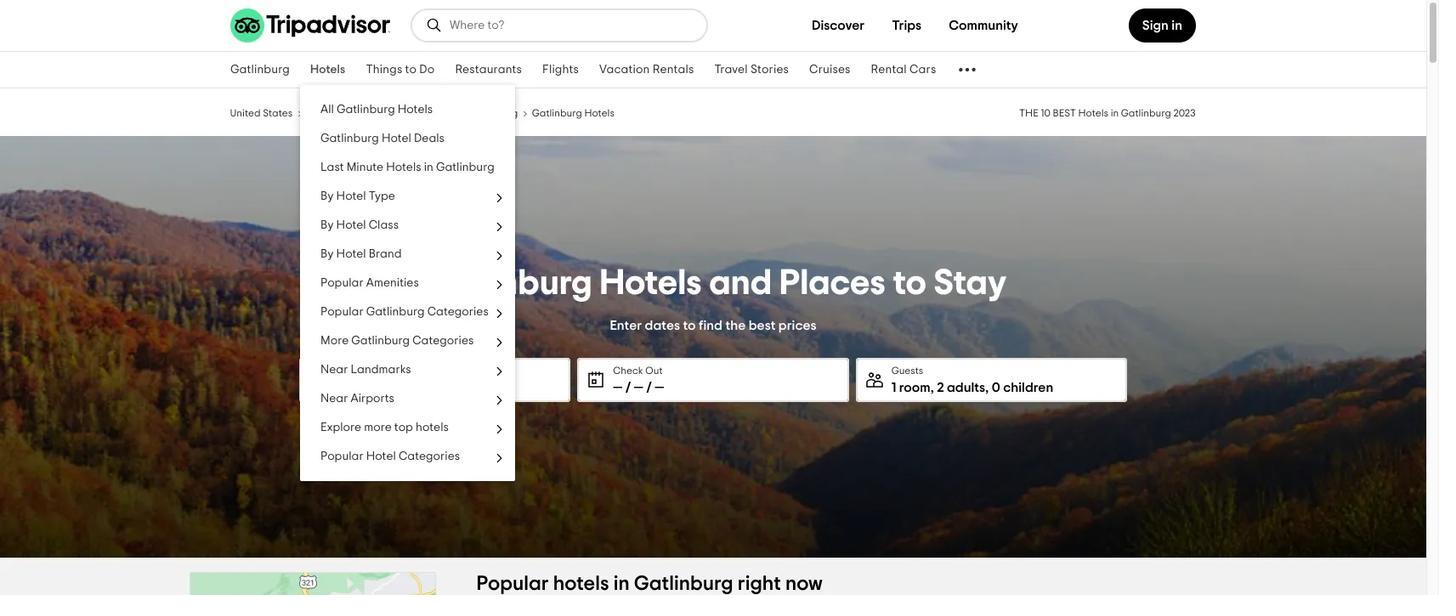 Task type: vqa. For each thing, say whether or not it's contained in the screenshot.
"Places"
yes



Task type: locate. For each thing, give the bounding box(es) containing it.
check left out
[[614, 365, 644, 376]]

explore more top hotels
[[321, 422, 449, 434]]

near down more
[[321, 364, 348, 376]]

vacation rentals
[[600, 64, 694, 76]]

2 horizontal spatial to
[[894, 265, 927, 301]]

room
[[900, 381, 931, 394]]

sign in link
[[1129, 9, 1197, 43]]

hotels inside the explore more top hotels button
[[416, 422, 449, 434]]

sevier county
[[390, 108, 455, 118]]

popular for popular hotel categories
[[321, 451, 364, 463]]

near inside button
[[321, 393, 348, 405]]

last
[[321, 162, 344, 174]]

1 vertical spatial gatlinburg link
[[469, 105, 519, 119]]

travel
[[715, 64, 748, 76]]

categories
[[428, 306, 489, 318], [413, 335, 474, 347], [399, 451, 460, 463]]

by down by hotel class
[[321, 248, 334, 260]]

2 vertical spatial by
[[321, 248, 334, 260]]

rental cars link
[[861, 52, 947, 88]]

best
[[749, 319, 776, 332]]

1 vertical spatial by
[[321, 219, 334, 231]]

1 check from the left
[[335, 365, 365, 376]]

0 vertical spatial gatlinburg link
[[220, 52, 300, 88]]

1 vertical spatial to
[[894, 265, 927, 301]]

things to do link
[[356, 52, 445, 88]]

airports
[[351, 393, 395, 405]]

hotel down 'by hotel type'
[[336, 219, 366, 231]]

/ down out
[[647, 381, 652, 394]]

popular amenities
[[321, 277, 419, 289]]

1 vertical spatial near
[[321, 393, 348, 405]]

2 check from the left
[[614, 365, 644, 376]]

check inside check out — / — / —
[[614, 365, 644, 376]]

2 — from the left
[[356, 381, 365, 394]]

2 vertical spatial categories
[[399, 451, 460, 463]]

gatlinburg link down restaurants link
[[469, 105, 519, 119]]

popular for popular hotels in gatlinburg right now
[[477, 574, 550, 595]]

by down 'by hotel type'
[[321, 219, 334, 231]]

all
[[321, 104, 334, 116]]

restaurants link
[[445, 52, 532, 88]]

1 horizontal spatial gatlinburg link
[[469, 105, 519, 119]]

2
[[937, 381, 945, 394]]

1 near from the top
[[321, 364, 348, 376]]

popular for popular gatlinburg categories
[[321, 306, 364, 318]]

last minute hotels in gatlinburg link
[[300, 153, 515, 182]]

near inside button
[[321, 364, 348, 376]]

0 horizontal spatial ,
[[931, 381, 934, 394]]

0 horizontal spatial gatlinburg link
[[220, 52, 300, 88]]

3 — from the left
[[377, 381, 386, 394]]

1 by from the top
[[321, 191, 334, 202]]

popular
[[321, 277, 364, 289], [321, 306, 364, 318], [321, 451, 364, 463], [477, 574, 550, 595]]

by down last
[[321, 191, 334, 202]]

/ down enter
[[626, 381, 631, 394]]

near up explore
[[321, 393, 348, 405]]

0 horizontal spatial check
[[335, 365, 365, 376]]

sign
[[1143, 19, 1169, 32]]

near
[[321, 364, 348, 376], [321, 393, 348, 405]]

to left the do
[[405, 64, 417, 76]]

in inside "link"
[[1172, 19, 1183, 32]]

/ down near landmarks
[[347, 381, 353, 394]]

(tn)
[[358, 108, 377, 118]]

gatlinburg link
[[220, 52, 300, 88], [469, 105, 519, 119]]

categories up more gatlinburg categories button
[[428, 306, 489, 318]]

hotel inside 'link'
[[382, 133, 412, 145]]

, left 2
[[931, 381, 934, 394]]

3 by from the top
[[321, 248, 334, 260]]

do
[[420, 64, 435, 76]]

hotel for deals
[[382, 133, 412, 145]]

community
[[949, 19, 1019, 32]]

categories for popular hotel categories
[[399, 451, 460, 463]]

find
[[699, 319, 723, 332]]

amenities
[[366, 277, 419, 289]]

trips
[[892, 19, 922, 32]]

and
[[710, 265, 772, 301]]

0 horizontal spatial to
[[405, 64, 417, 76]]

0 vertical spatial categories
[[428, 306, 489, 318]]

by for by hotel class
[[321, 219, 334, 231]]

popular gatlinburg categories
[[321, 306, 489, 318]]

5 — from the left
[[634, 381, 644, 394]]

2 , from the left
[[986, 381, 989, 394]]

in
[[367, 365, 376, 376]]

gatlinburg link up united states link
[[220, 52, 300, 88]]

0 horizontal spatial hotels
[[416, 422, 449, 434]]

check left in
[[335, 365, 365, 376]]

by hotel class
[[321, 219, 399, 231]]

2 / from the left
[[368, 381, 374, 394]]

gatlinburg
[[230, 64, 290, 76], [337, 104, 395, 116], [469, 108, 519, 118], [532, 108, 582, 118], [1122, 108, 1172, 118], [321, 133, 379, 145], [436, 162, 495, 174], [420, 265, 593, 301], [366, 306, 425, 318], [352, 335, 410, 347], [635, 574, 734, 595]]

1 horizontal spatial check
[[614, 365, 644, 376]]

2 near from the top
[[321, 393, 348, 405]]

more gatlinburg categories button
[[300, 327, 515, 356]]

1 horizontal spatial to
[[683, 319, 696, 332]]

enter dates to find the best prices
[[610, 319, 817, 332]]

2 by from the top
[[321, 219, 334, 231]]

popular hotel categories
[[321, 451, 460, 463]]

hotel inside button
[[366, 451, 396, 463]]

by hotel type button
[[300, 182, 515, 211]]

explore
[[321, 422, 362, 434]]

hotels
[[416, 422, 449, 434], [554, 574, 610, 595]]

to left stay
[[894, 265, 927, 301]]

0 vertical spatial near
[[321, 364, 348, 376]]

popular inside button
[[321, 451, 364, 463]]

trips button
[[879, 9, 936, 43]]

popular amenities button
[[300, 269, 515, 298]]

rental
[[871, 64, 907, 76]]

gatlinburg hotels
[[532, 108, 615, 118]]

—
[[335, 381, 344, 394], [356, 381, 365, 394], [377, 381, 386, 394], [614, 381, 623, 394], [634, 381, 644, 394], [655, 381, 665, 394]]

all gatlinburg hotels link
[[300, 95, 515, 124]]

,
[[931, 381, 934, 394], [986, 381, 989, 394]]

explore more top hotels button
[[300, 413, 515, 442]]

tennessee (tn) link
[[307, 105, 377, 119]]

categories inside button
[[399, 451, 460, 463]]

type
[[369, 191, 395, 202]]

near landmarks button
[[300, 356, 515, 384]]

categories for more gatlinburg categories
[[413, 335, 474, 347]]

1 vertical spatial hotels
[[554, 574, 610, 595]]

hotel down sevier in the left top of the page
[[382, 133, 412, 145]]

/ down in
[[368, 381, 374, 394]]

hotel down more
[[366, 451, 396, 463]]

Search search field
[[450, 18, 693, 33]]

1 horizontal spatial ,
[[986, 381, 989, 394]]

by
[[321, 191, 334, 202], [321, 219, 334, 231], [321, 248, 334, 260]]

, left 0 in the bottom right of the page
[[986, 381, 989, 394]]

0 vertical spatial hotels
[[416, 422, 449, 434]]

categories for popular gatlinburg categories
[[428, 306, 489, 318]]

best
[[1054, 108, 1077, 118]]

check inside check in — / — / —
[[335, 365, 365, 376]]

0 vertical spatial by
[[321, 191, 334, 202]]

hotel up by hotel class
[[336, 191, 366, 202]]

2 vertical spatial to
[[683, 319, 696, 332]]

categories down the explore more top hotels button in the bottom of the page
[[399, 451, 460, 463]]

travel stories link
[[705, 52, 800, 88]]

2023
[[1175, 108, 1197, 118]]

None search field
[[413, 10, 707, 41]]

to
[[405, 64, 417, 76], [894, 265, 927, 301], [683, 319, 696, 332]]

popular for popular amenities
[[321, 277, 364, 289]]

to left find
[[683, 319, 696, 332]]

1 vertical spatial categories
[[413, 335, 474, 347]]

3 / from the left
[[626, 381, 631, 394]]

categories down the popular gatlinburg categories button
[[413, 335, 474, 347]]

hotel
[[382, 133, 412, 145], [336, 191, 366, 202], [336, 219, 366, 231], [336, 248, 366, 260], [366, 451, 396, 463]]

hotel down by hotel class
[[336, 248, 366, 260]]

adults
[[947, 381, 986, 394]]



Task type: describe. For each thing, give the bounding box(es) containing it.
sign in
[[1143, 19, 1183, 32]]

top
[[395, 422, 413, 434]]

community button
[[936, 9, 1032, 43]]

landmarks
[[351, 364, 411, 376]]

cars
[[910, 64, 937, 76]]

near for near airports
[[321, 393, 348, 405]]

gatlinburg inside 'link'
[[321, 133, 379, 145]]

10
[[1042, 108, 1052, 118]]

by hotel brand
[[321, 248, 402, 260]]

enter
[[610, 319, 642, 332]]

the
[[726, 319, 746, 332]]

check out — / — / —
[[614, 365, 665, 394]]

cruises
[[810, 64, 851, 76]]

class
[[369, 219, 399, 231]]

sevier
[[390, 108, 419, 118]]

more
[[321, 335, 349, 347]]

by for by hotel brand
[[321, 248, 334, 260]]

the
[[1020, 108, 1040, 118]]

near landmarks
[[321, 364, 411, 376]]

more
[[364, 422, 392, 434]]

united states
[[230, 108, 293, 118]]

1 / from the left
[[347, 381, 353, 394]]

places
[[780, 265, 886, 301]]

flights
[[543, 64, 579, 76]]

near for near landmarks
[[321, 364, 348, 376]]

vacation
[[600, 64, 650, 76]]

1
[[892, 381, 897, 394]]

children
[[1004, 381, 1054, 394]]

near airports button
[[300, 384, 515, 413]]

popular hotel categories button
[[300, 442, 515, 471]]

0
[[992, 381, 1001, 394]]

right
[[739, 574, 782, 595]]

hotel for categories
[[366, 451, 396, 463]]

6 — from the left
[[655, 381, 665, 394]]

sevier county link
[[390, 105, 455, 119]]

1 — from the left
[[335, 381, 344, 394]]

rental cars
[[871, 64, 937, 76]]

popular gatlinburg categories button
[[300, 298, 515, 327]]

travel stories
[[715, 64, 789, 76]]

by for by hotel type
[[321, 191, 334, 202]]

discover button
[[799, 9, 879, 43]]

restaurants
[[455, 64, 522, 76]]

check in — / — / —
[[335, 365, 386, 394]]

check for check out — / — / —
[[614, 365, 644, 376]]

1 horizontal spatial hotels
[[554, 574, 610, 595]]

more gatlinburg categories
[[321, 335, 474, 347]]

dates
[[645, 319, 680, 332]]

united
[[230, 108, 261, 118]]

by hotel brand button
[[300, 240, 515, 269]]

last minute hotels in gatlinburg
[[321, 162, 495, 174]]

by hotel class button
[[300, 211, 515, 240]]

guests 1 room , 2 adults , 0 children
[[892, 365, 1054, 394]]

hotel for brand
[[336, 248, 366, 260]]

gatlinburg hotel deals link
[[300, 124, 515, 153]]

discover
[[812, 19, 865, 32]]

things to do
[[366, 64, 435, 76]]

vacation rentals link
[[589, 52, 705, 88]]

cruises link
[[800, 52, 861, 88]]

popular hotels in gatlinburg right now
[[477, 574, 824, 595]]

minute
[[347, 162, 384, 174]]

stay
[[935, 265, 1007, 301]]

states
[[263, 108, 293, 118]]

united states link
[[230, 105, 293, 119]]

guests
[[892, 365, 924, 376]]

tripadvisor image
[[230, 9, 390, 43]]

0 vertical spatial to
[[405, 64, 417, 76]]

stories
[[751, 64, 789, 76]]

hotels link
[[300, 52, 356, 88]]

hotel for class
[[336, 219, 366, 231]]

1 , from the left
[[931, 381, 934, 394]]

search image
[[426, 17, 443, 34]]

things
[[366, 64, 403, 76]]

tennessee
[[307, 108, 356, 118]]

brand
[[369, 248, 402, 260]]

4 — from the left
[[614, 381, 623, 394]]

deals
[[414, 133, 445, 145]]

flights link
[[532, 52, 589, 88]]

the 10 best hotels in gatlinburg 2023
[[1020, 108, 1197, 118]]

rentals
[[653, 64, 694, 76]]

by hotel type
[[321, 191, 395, 202]]

check for check in — / — / —
[[335, 365, 365, 376]]

all gatlinburg hotels
[[321, 104, 433, 116]]

out
[[646, 365, 663, 376]]

hotel for type
[[336, 191, 366, 202]]

4 / from the left
[[647, 381, 652, 394]]

near airports
[[321, 393, 395, 405]]

tennessee (tn)
[[307, 108, 377, 118]]



